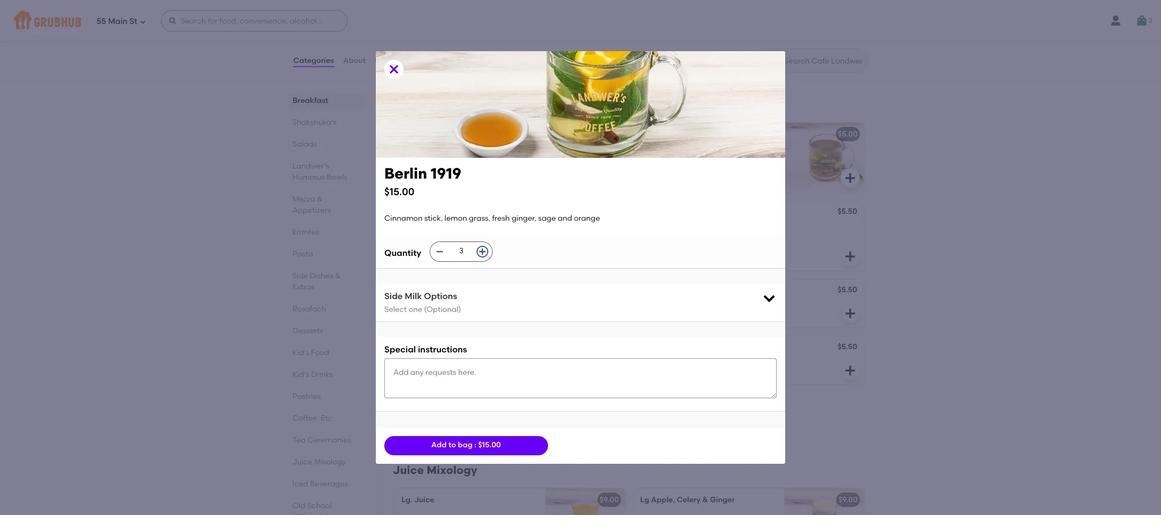 Task type: vqa. For each thing, say whether or not it's contained in the screenshot.
potatoes in Prime Rib Served With Mashed Potatoes And Seasonal Vegetables
no



Task type: describe. For each thing, give the bounding box(es) containing it.
lemon inside cinnamon stick, lemon grass, fresh ginger, sage and orange
[[462, 223, 484, 232]]

lg apple, celery & ginger
[[641, 496, 735, 505]]

& inside mezza & appetizers
[[317, 195, 323, 204]]

quantity
[[385, 248, 422, 258]]

(optional)
[[424, 305, 461, 314]]

crimson berry
[[402, 286, 454, 296]]

old school milkshakes tab
[[293, 500, 360, 515]]

bag
[[458, 441, 473, 450]]

lg. juice
[[402, 496, 435, 505]]

$5.00 for berlin 1919
[[599, 208, 619, 217]]

kid's for kid's food
[[293, 348, 310, 357]]

55
[[97, 16, 106, 26]]

juice mixology tab
[[293, 457, 360, 468]]

55 main st
[[97, 16, 137, 26]]

matcha image
[[546, 6, 626, 76]]

3 button
[[1136, 11, 1153, 30]]

tea up fresh
[[393, 98, 413, 111]]

the
[[657, 156, 669, 165]]

1 horizontal spatial orange
[[574, 214, 600, 223]]

pastries tab
[[293, 391, 360, 402]]

entrées
[[293, 228, 320, 237]]

fresh inside cinnamon stick, fresh ginger, mint and the landwer mix (cinnamon, cloves, & nutmeg)
[[701, 145, 719, 154]]

breakfast tab
[[293, 95, 360, 106]]

$5.00 for fresh mint tea
[[599, 130, 619, 139]]

ginger, inside cinnamon stick, lemon grass, fresh ginger, sage and orange
[[402, 234, 426, 243]]

juice inside tab
[[293, 458, 313, 467]]

landwer
[[670, 156, 708, 165]]

house blend tea image
[[785, 123, 865, 192]]

$5.50 button for crimson berry
[[634, 280, 865, 328]]

about
[[343, 56, 366, 65]]

crimson
[[402, 286, 432, 296]]

0 vertical spatial sage
[[539, 214, 556, 223]]

categories
[[293, 56, 334, 65]]

select
[[385, 305, 407, 314]]

special
[[385, 345, 416, 355]]

fresh mint tea
[[402, 130, 454, 139]]

and inside cinnamon stick, fresh ginger, mint and the landwer mix (cinnamon, cloves, & nutmeg)
[[641, 156, 655, 165]]

add
[[432, 441, 447, 450]]

1 horizontal spatial and
[[558, 214, 572, 223]]

cinnamon for house
[[641, 145, 679, 154]]

beverages
[[310, 480, 349, 489]]

mix
[[710, 156, 723, 165]]

ginger lemon button
[[395, 337, 626, 385]]

options
[[424, 291, 457, 301]]

stick, down berlin 1919 $15.00
[[425, 214, 443, 223]]

categories button
[[293, 42, 335, 80]]

one
[[409, 305, 423, 314]]

desserts
[[293, 326, 323, 336]]

mint
[[423, 130, 439, 139]]

0 vertical spatial tea ceremonies
[[393, 98, 483, 111]]

kid's drinks tab
[[293, 369, 360, 380]]

berlin 1919
[[402, 208, 439, 217]]

tea inside tab
[[293, 436, 306, 445]]

Input item quantity number field
[[450, 242, 473, 261]]

blend
[[665, 130, 686, 139]]

pasta tab
[[293, 249, 360, 260]]

coffee, etc
[[293, 414, 333, 423]]

instructions
[[418, 345, 467, 355]]

old school milkshakes
[[293, 501, 332, 515]]

juice up lg.
[[393, 464, 424, 477]]

food
[[311, 348, 330, 357]]

house blend tea
[[641, 130, 701, 139]]

mint
[[747, 145, 763, 154]]

side milk options select one (optional)
[[385, 291, 461, 314]]

$5.50 button for berlin 1919
[[634, 201, 865, 270]]

$9.00 for lg apple, celery & ginger image at the bottom right of page
[[839, 496, 858, 505]]

special instructions
[[385, 345, 467, 355]]

house
[[641, 130, 664, 139]]

hummus
[[293, 173, 325, 182]]

salads tab
[[293, 139, 360, 150]]

old
[[293, 501, 306, 510]]

extras
[[293, 283, 315, 292]]

main
[[108, 16, 128, 26]]

stick, for 1919
[[442, 223, 460, 232]]

reviews button
[[375, 42, 405, 80]]

1 horizontal spatial juice mixology
[[393, 464, 478, 477]]

coffee, etc tab
[[293, 413, 360, 424]]

appetizers
[[293, 206, 331, 215]]

bowls
[[327, 173, 348, 182]]

side dishes & extras
[[293, 272, 341, 292]]

$9.00 for lg. juice image at the bottom of page
[[600, 496, 619, 505]]

breakfast
[[293, 96, 328, 105]]

rosalach
[[293, 305, 326, 314]]

1 horizontal spatial mixology
[[427, 464, 478, 477]]

milk
[[405, 291, 422, 301]]

main navigation navigation
[[0, 0, 1162, 42]]

entrées tab
[[293, 227, 360, 238]]

cinnamon stick, lemon grass, fresh ginger, sage and orange up input item quantity number field
[[385, 214, 600, 223]]

3 $5.50 button from the top
[[634, 337, 865, 385]]

1 vertical spatial $15.00
[[478, 441, 501, 450]]

lg.
[[402, 496, 413, 505]]



Task type: locate. For each thing, give the bounding box(es) containing it.
$15.00 up berlin 1919
[[385, 186, 415, 198]]

stick,
[[681, 145, 699, 154], [425, 214, 443, 223], [442, 223, 460, 232]]

&
[[667, 166, 673, 175], [317, 195, 323, 204], [336, 272, 341, 281], [703, 496, 709, 505]]

1 vertical spatial ginger
[[710, 496, 735, 505]]

0 vertical spatial $15.00
[[385, 186, 415, 198]]

drinks
[[311, 370, 334, 379]]

salads
[[293, 140, 317, 149]]

and inside cinnamon stick, lemon grass, fresh ginger, sage and orange
[[448, 234, 462, 243]]

3
[[1149, 16, 1153, 25]]

2 horizontal spatial ginger,
[[720, 145, 745, 154]]

$15.00 inside berlin 1919 $15.00
[[385, 186, 415, 198]]

1 horizontal spatial ceremonies
[[416, 98, 483, 111]]

shakshuka's
[[293, 118, 337, 127]]

about button
[[343, 42, 367, 80]]

side for dishes
[[293, 272, 309, 281]]

ginger inside button
[[402, 344, 427, 353]]

stick, inside cinnamon stick, lemon grass, fresh ginger, sage and orange
[[442, 223, 460, 232]]

ceremonies inside tab
[[308, 436, 352, 445]]

apple,
[[651, 496, 675, 505]]

tea ceremonies up juice mixology tab
[[293, 436, 352, 445]]

cinnamon down berlin 1919
[[402, 223, 440, 232]]

juice
[[293, 458, 313, 467], [393, 464, 424, 477], [415, 496, 435, 505]]

berlin down berlin 1919 $15.00
[[402, 208, 423, 217]]

1 horizontal spatial tea ceremonies
[[393, 98, 483, 111]]

berlin inside berlin 1919 $15.00
[[385, 165, 427, 183]]

lemon
[[445, 214, 467, 223], [462, 223, 484, 232]]

cinnamon up the
[[641, 145, 679, 154]]

juice mixology inside tab
[[293, 458, 346, 467]]

1 vertical spatial $5.50 button
[[634, 280, 865, 328]]

1 vertical spatial sage
[[428, 234, 446, 243]]

ginger, inside cinnamon stick, fresh ginger, mint and the landwer mix (cinnamon, cloves, & nutmeg)
[[720, 145, 745, 154]]

fresh inside cinnamon stick, lemon grass, fresh ginger, sage and orange
[[509, 223, 527, 232]]

0 vertical spatial kid's
[[293, 348, 310, 357]]

1 vertical spatial ginger,
[[512, 214, 537, 223]]

fresh
[[402, 130, 421, 139]]

tea ceremonies inside tab
[[293, 436, 352, 445]]

ceremonies
[[416, 98, 483, 111], [308, 436, 352, 445]]

0 horizontal spatial ceremonies
[[308, 436, 352, 445]]

2 vertical spatial and
[[448, 234, 462, 243]]

grass, inside cinnamon stick, lemon grass, fresh ginger, sage and orange
[[486, 223, 508, 232]]

landwer's
[[293, 162, 330, 171]]

0 vertical spatial 1919
[[431, 165, 462, 183]]

cinnamon for berlin
[[402, 223, 440, 232]]

1919 for berlin 1919 $15.00
[[431, 165, 462, 183]]

1 vertical spatial tea ceremonies
[[293, 436, 352, 445]]

fresh
[[701, 145, 719, 154], [492, 214, 510, 223], [509, 223, 527, 232]]

lg
[[641, 496, 650, 505]]

ginger,
[[720, 145, 745, 154], [512, 214, 537, 223], [402, 234, 426, 243]]

stick, up input item quantity number field
[[442, 223, 460, 232]]

cinnamon inside cinnamon stick, lemon grass, fresh ginger, sage and orange
[[402, 223, 440, 232]]

tea right mint
[[441, 130, 454, 139]]

0 horizontal spatial tea ceremonies
[[293, 436, 352, 445]]

side up extras
[[293, 272, 309, 281]]

rosalach tab
[[293, 304, 360, 315]]

and
[[641, 156, 655, 165], [558, 214, 572, 223], [448, 234, 462, 243]]

Special instructions text field
[[385, 358, 777, 398]]

& inside side dishes & extras
[[336, 272, 341, 281]]

1919 for berlin 1919
[[424, 208, 439, 217]]

1 vertical spatial side
[[385, 291, 403, 301]]

search icon image
[[768, 54, 780, 67]]

stick, for blend
[[681, 145, 699, 154]]

berlin for berlin 1919 $15.00
[[385, 165, 427, 183]]

:
[[475, 441, 477, 450]]

berlin
[[385, 165, 427, 183], [402, 208, 423, 217]]

cinnamon stick, lemon grass, fresh ginger, sage and orange
[[385, 214, 600, 223], [402, 223, 527, 243]]

svg image
[[1136, 14, 1149, 27], [844, 172, 857, 185], [436, 247, 444, 256], [479, 247, 487, 256], [844, 250, 857, 263], [762, 291, 777, 305], [844, 364, 857, 377], [605, 421, 618, 434]]

side
[[293, 272, 309, 281], [385, 291, 403, 301]]

2 vertical spatial $5.50 button
[[634, 337, 865, 385]]

dishes
[[310, 272, 334, 281]]

1 horizontal spatial side
[[385, 291, 403, 301]]

2 $9.00 from the left
[[839, 496, 858, 505]]

fresh mint tea image
[[546, 123, 626, 192]]

cinnamon stick, lemon grass, fresh ginger, sage and orange down berlin 1919
[[402, 223, 527, 243]]

side inside side dishes & extras
[[293, 272, 309, 281]]

$9.00
[[600, 496, 619, 505], [839, 496, 858, 505]]

kid's drinks
[[293, 370, 334, 379]]

mixology
[[315, 458, 346, 467], [427, 464, 478, 477]]

tea right blend
[[688, 130, 701, 139]]

juice mixology up the iced beverages
[[293, 458, 346, 467]]

1 horizontal spatial ginger,
[[512, 214, 537, 223]]

school
[[308, 501, 332, 510]]

iced
[[293, 480, 309, 489]]

$5.00 for house blend tea
[[838, 130, 858, 139]]

sage
[[539, 214, 556, 223], [428, 234, 446, 243]]

(cinnamon,
[[724, 156, 765, 165]]

0 vertical spatial $5.50 button
[[634, 201, 865, 270]]

1 $9.00 from the left
[[600, 496, 619, 505]]

1 vertical spatial 1919
[[424, 208, 439, 217]]

Search Cafe Landwer search field
[[784, 56, 865, 66]]

1 horizontal spatial ginger
[[710, 496, 735, 505]]

0 horizontal spatial $9.00
[[600, 496, 619, 505]]

side dishes & extras tab
[[293, 270, 360, 293]]

0 horizontal spatial ginger
[[402, 344, 427, 353]]

mixology inside juice mixology tab
[[315, 458, 346, 467]]

add to bag : $15.00
[[432, 441, 501, 450]]

celery
[[677, 496, 701, 505]]

side up select
[[385, 291, 403, 301]]

1919 down berlin 1919 $15.00
[[424, 208, 439, 217]]

ginger lemon
[[402, 344, 453, 353]]

to
[[449, 441, 456, 450]]

mezza & appetizers tab
[[293, 194, 360, 216]]

1 horizontal spatial $9.00
[[839, 496, 858, 505]]

iced beverages tab
[[293, 478, 360, 490]]

kid's left food
[[293, 348, 310, 357]]

grass,
[[469, 214, 491, 223], [486, 223, 508, 232]]

kid's food tab
[[293, 347, 360, 358]]

0 vertical spatial berlin
[[385, 165, 427, 183]]

svg image inside 3 button
[[1136, 14, 1149, 27]]

0 vertical spatial ginger
[[402, 344, 427, 353]]

landwer's hummus bowls tab
[[293, 161, 360, 183]]

kid's inside kid's drinks tab
[[293, 370, 310, 379]]

landwer's hummus bowls
[[293, 162, 348, 182]]

reviews
[[375, 56, 405, 65]]

kid's for kid's drinks
[[293, 370, 310, 379]]

$15.00
[[385, 186, 415, 198], [478, 441, 501, 450]]

cinnamon inside cinnamon stick, fresh ginger, mint and the landwer mix (cinnamon, cloves, & nutmeg)
[[641, 145, 679, 154]]

ginger left lemon
[[402, 344, 427, 353]]

1 vertical spatial and
[[558, 214, 572, 223]]

cloves,
[[641, 166, 665, 175]]

0 horizontal spatial sage
[[428, 234, 446, 243]]

0 horizontal spatial $15.00
[[385, 186, 415, 198]]

0 vertical spatial ceremonies
[[416, 98, 483, 111]]

lg. juice image
[[546, 489, 626, 515]]

juice up iced
[[293, 458, 313, 467]]

nutmeg)
[[674, 166, 705, 175]]

kid's inside 'kid's food' tab
[[293, 348, 310, 357]]

2 horizontal spatial and
[[641, 156, 655, 165]]

cinnamon up quantity
[[385, 214, 423, 223]]

iced beverages
[[293, 480, 349, 489]]

sage inside cinnamon stick, lemon grass, fresh ginger, sage and orange
[[428, 234, 446, 243]]

0 horizontal spatial side
[[293, 272, 309, 281]]

etc
[[321, 414, 333, 423]]

desserts tab
[[293, 325, 360, 337]]

side for milk
[[385, 291, 403, 301]]

berlin 1919 image
[[546, 201, 626, 270]]

& right celery
[[703, 496, 709, 505]]

1919 down mint
[[431, 165, 462, 183]]

ceremonies down etc on the bottom left of the page
[[308, 436, 352, 445]]

tea ceremonies
[[393, 98, 483, 111], [293, 436, 352, 445]]

berlin 1919 $15.00
[[385, 165, 462, 198]]

tea down coffee,
[[293, 436, 306, 445]]

cinnamon stick, fresh ginger, mint and the landwer mix (cinnamon, cloves, & nutmeg)
[[641, 145, 765, 175]]

orange
[[574, 214, 600, 223], [464, 234, 490, 243]]

stick, up the landwer
[[681, 145, 699, 154]]

berlin down fresh
[[385, 165, 427, 183]]

1 horizontal spatial sage
[[539, 214, 556, 223]]

$15.00 right :
[[478, 441, 501, 450]]

lg apple, celery & ginger image
[[785, 489, 865, 515]]

& inside cinnamon stick, fresh ginger, mint and the landwer mix (cinnamon, cloves, & nutmeg)
[[667, 166, 673, 175]]

mixology down to at the bottom left
[[427, 464, 478, 477]]

svg image
[[168, 17, 177, 25], [140, 18, 146, 25], [605, 56, 618, 68], [388, 63, 401, 76], [844, 307, 857, 320]]

side inside "side milk options select one (optional)"
[[385, 291, 403, 301]]

1 vertical spatial ceremonies
[[308, 436, 352, 445]]

$5.50
[[838, 207, 858, 216], [599, 285, 619, 294], [838, 285, 858, 294], [838, 342, 858, 352]]

0 horizontal spatial ginger,
[[402, 234, 426, 243]]

1 horizontal spatial $15.00
[[478, 441, 501, 450]]

mixology up beverages at bottom
[[315, 458, 346, 467]]

juice right lg.
[[415, 496, 435, 505]]

2 vertical spatial ginger,
[[402, 234, 426, 243]]

tea ceremonies up mint
[[393, 98, 483, 111]]

0 vertical spatial side
[[293, 272, 309, 281]]

shakshuka's tab
[[293, 117, 360, 128]]

st
[[129, 16, 137, 26]]

& down the
[[667, 166, 673, 175]]

0 vertical spatial and
[[641, 156, 655, 165]]

ceremonies up mint
[[416, 98, 483, 111]]

1919 inside berlin 1919 $15.00
[[431, 165, 462, 183]]

juice mixology down add
[[393, 464, 478, 477]]

pasta
[[293, 250, 314, 259]]

0 vertical spatial orange
[[574, 214, 600, 223]]

ginger right celery
[[710, 496, 735, 505]]

1 vertical spatial orange
[[464, 234, 490, 243]]

2 $5.50 button from the top
[[634, 280, 865, 328]]

stick, inside cinnamon stick, fresh ginger, mint and the landwer mix (cinnamon, cloves, & nutmeg)
[[681, 145, 699, 154]]

berlin for berlin 1919
[[402, 208, 423, 217]]

0 horizontal spatial and
[[448, 234, 462, 243]]

pastries
[[293, 392, 321, 401]]

mezza & appetizers
[[293, 195, 331, 215]]

0 horizontal spatial juice mixology
[[293, 458, 346, 467]]

tea ceremonies tab
[[293, 435, 360, 446]]

kid's left 'drinks'
[[293, 370, 310, 379]]

berry
[[434, 286, 454, 296]]

mezza
[[293, 195, 316, 204]]

cinnamon
[[641, 145, 679, 154], [385, 214, 423, 223], [402, 223, 440, 232]]

kid's food
[[293, 348, 330, 357]]

& up appetizers
[[317, 195, 323, 204]]

tea
[[393, 98, 413, 111], [441, 130, 454, 139], [688, 130, 701, 139], [293, 436, 306, 445]]

1 $5.50 button from the top
[[634, 201, 865, 270]]

1 vertical spatial kid's
[[293, 370, 310, 379]]

coffee,
[[293, 414, 319, 423]]

2 kid's from the top
[[293, 370, 310, 379]]

1 kid's from the top
[[293, 348, 310, 357]]

lemon
[[428, 344, 453, 353]]

milkshakes
[[293, 513, 332, 515]]

0 horizontal spatial orange
[[464, 234, 490, 243]]

0 vertical spatial ginger,
[[720, 145, 745, 154]]

& right dishes
[[336, 272, 341, 281]]

0 horizontal spatial mixology
[[315, 458, 346, 467]]

1 vertical spatial berlin
[[402, 208, 423, 217]]



